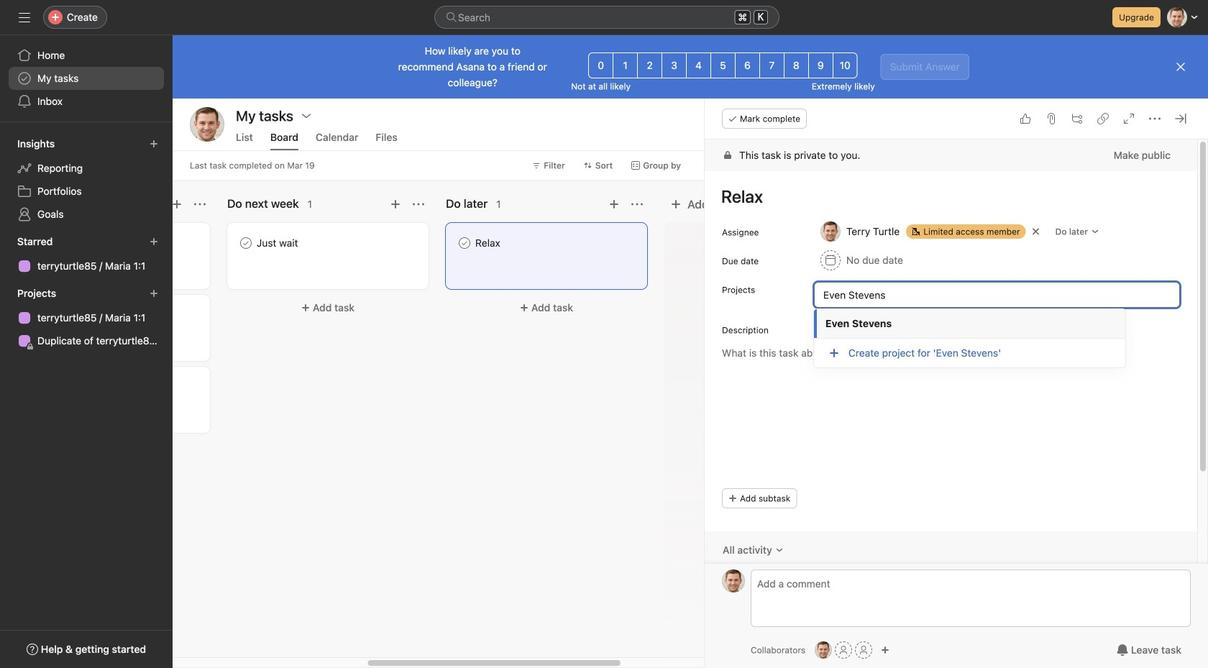 Task type: locate. For each thing, give the bounding box(es) containing it.
projects element
[[0, 281, 173, 355]]

option group
[[589, 53, 858, 78]]

None field
[[434, 6, 780, 29]]

remove assignee image
[[1032, 227, 1040, 236]]

starred element
[[0, 229, 173, 281]]

show options image
[[301, 110, 312, 122]]

1 horizontal spatial add task image
[[390, 199, 401, 210]]

add task image
[[609, 199, 620, 210]]

None radio
[[613, 53, 638, 78], [637, 53, 663, 78], [662, 53, 687, 78], [711, 53, 736, 78], [808, 53, 833, 78], [613, 53, 638, 78], [637, 53, 663, 78], [662, 53, 687, 78], [711, 53, 736, 78], [808, 53, 833, 78]]

2 more section actions image from the left
[[632, 199, 643, 210]]

add subtask image
[[1072, 113, 1083, 124]]

mark complete image
[[237, 234, 255, 252]]

relax dialog
[[705, 99, 1208, 668]]

all activity image
[[775, 546, 784, 555]]

Mark complete checkbox
[[237, 234, 255, 252]]

Mark complete checkbox
[[456, 234, 473, 252]]

attachments: add a file to this task, relax image
[[1046, 113, 1057, 124]]

None radio
[[589, 53, 614, 78], [686, 53, 711, 78], [735, 53, 760, 78], [760, 53, 785, 78], [784, 53, 809, 78], [833, 53, 858, 78], [589, 53, 614, 78], [686, 53, 711, 78], [735, 53, 760, 78], [760, 53, 785, 78], [784, 53, 809, 78], [833, 53, 858, 78]]

main content
[[705, 140, 1198, 668]]

more actions for this task image
[[1149, 113, 1161, 124]]

more section actions image
[[413, 199, 424, 210], [632, 199, 643, 210]]

0 horizontal spatial more section actions image
[[413, 199, 424, 210]]

add task image
[[171, 199, 183, 210], [390, 199, 401, 210]]

add or remove collaborators image
[[815, 642, 832, 659]]

1 horizontal spatial more section actions image
[[632, 199, 643, 210]]

main content inside relax dialog
[[705, 140, 1198, 668]]

1 more section actions image from the left
[[413, 199, 424, 210]]

0 horizontal spatial add task image
[[171, 199, 183, 210]]

open user profile image
[[722, 570, 745, 593]]

close details image
[[1175, 113, 1187, 124]]

more section actions image for mark complete icon
[[632, 199, 643, 210]]

hide sidebar image
[[19, 12, 30, 23]]

2 add task image from the left
[[390, 199, 401, 210]]



Task type: describe. For each thing, give the bounding box(es) containing it.
insights element
[[0, 131, 173, 229]]

full screen image
[[1124, 113, 1135, 124]]

Search tasks, projects, and more text field
[[434, 6, 780, 29]]

copy task link image
[[1098, 113, 1109, 124]]

1 add task image from the left
[[171, 199, 183, 210]]

view profile settings image
[[190, 107, 224, 142]]

dismiss image
[[1175, 61, 1187, 73]]

new insights image
[[150, 140, 158, 148]]

mark complete image
[[456, 234, 473, 252]]

add or remove collaborators image
[[881, 646, 890, 655]]

more section actions image for mark complete image
[[413, 199, 424, 210]]

Task Name text field
[[712, 180, 1180, 213]]

0 likes. click to like this task image
[[1020, 113, 1031, 124]]

global element
[[0, 35, 173, 122]]

Add task to a project... text field
[[814, 282, 1180, 308]]



Task type: vqa. For each thing, say whether or not it's contained in the screenshot.
middle Add task 'image'
yes



